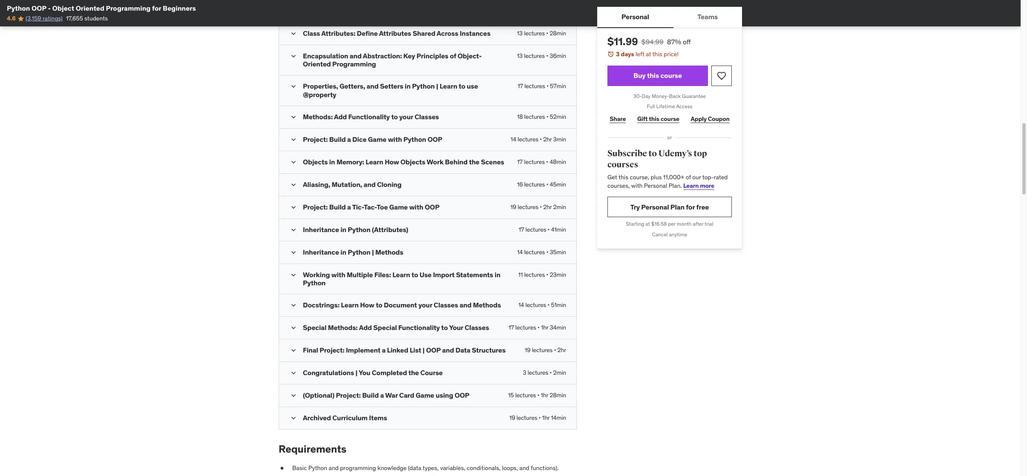 Task type: locate. For each thing, give the bounding box(es) containing it.
1 vertical spatial build
[[329, 203, 346, 211]]

57min
[[550, 82, 566, 90]]

3 small image from the top
[[289, 135, 298, 144]]

0 vertical spatial 14
[[511, 135, 516, 143]]

8 small image from the top
[[289, 392, 298, 400]]

1 horizontal spatial game
[[389, 203, 408, 211]]

lectures for final project: implement a linked list | oop and data structures
[[532, 346, 553, 354]]

the left course
[[409, 369, 419, 377]]

python
[[7, 4, 30, 12], [412, 82, 435, 90], [404, 135, 426, 143], [348, 225, 371, 234], [348, 248, 371, 256], [303, 279, 326, 287], [308, 464, 327, 472]]

17 lectures • 1hr 34min
[[509, 324, 566, 332]]

getters,
[[340, 82, 365, 90]]

• down 34min
[[554, 346, 556, 354]]

small image for archived
[[289, 414, 298, 423]]

0 vertical spatial 28min
[[550, 29, 566, 37]]

to left use at the bottom left of page
[[412, 270, 418, 279]]

0 horizontal spatial how
[[360, 301, 375, 309]]

with left multiple
[[331, 270, 345, 279]]

28min up 14min
[[550, 392, 566, 399]]

of inside get this course, plus 11,000+ of our top-rated courses, with personal plan.
[[686, 174, 691, 181]]

try personal plan for free
[[631, 203, 709, 211]]

class attributes: define attributes shared across instances
[[303, 29, 491, 37]]

0 vertical spatial 2hr
[[543, 135, 552, 143]]

course inside button
[[661, 71, 682, 80]]

in left memory:
[[329, 158, 335, 166]]

build left war
[[362, 391, 379, 400]]

1 vertical spatial functionality
[[398, 323, 440, 332]]

lectures up 13 lectures • 36min
[[524, 29, 545, 37]]

learn down project: build a dice game with python oop
[[366, 158, 383, 166]]

the right behind
[[469, 158, 480, 166]]

class
[[303, 29, 320, 37]]

0 vertical spatial the
[[469, 158, 480, 166]]

methods: up implement
[[328, 323, 358, 332]]

4 small image from the top
[[289, 248, 298, 257]]

implement
[[346, 346, 381, 355]]

0 vertical spatial build
[[329, 135, 346, 143]]

1 horizontal spatial 3
[[616, 50, 620, 58]]

2 horizontal spatial game
[[416, 391, 434, 400]]

1hr left 14min
[[542, 414, 550, 422]]

1 13 from the top
[[517, 29, 523, 37]]

small image
[[289, 52, 298, 60], [289, 82, 298, 91], [289, 135, 298, 144], [289, 158, 298, 166], [289, 181, 298, 189], [289, 226, 298, 234], [289, 271, 298, 279], [289, 369, 298, 378], [289, 414, 298, 423]]

this for gift
[[649, 115, 660, 123]]

small image
[[289, 29, 298, 38], [289, 113, 298, 121], [289, 203, 298, 212], [289, 248, 298, 257], [289, 301, 298, 310], [289, 324, 298, 332], [289, 346, 298, 355], [289, 392, 298, 400]]

2 special from the left
[[373, 323, 397, 332]]

3 small image from the top
[[289, 203, 298, 212]]

buy this course button
[[608, 65, 708, 86]]

methods
[[375, 248, 403, 256], [473, 301, 501, 309]]

2 vertical spatial game
[[416, 391, 434, 400]]

this
[[653, 50, 663, 58], [647, 71, 659, 80], [649, 115, 660, 123], [619, 174, 629, 181]]

0 horizontal spatial for
[[152, 4, 161, 12]]

1 vertical spatial 3
[[523, 369, 526, 377]]

shared
[[413, 29, 436, 37]]

attributes:
[[321, 29, 356, 37]]

3 right alarm image
[[616, 50, 620, 58]]

a left linked
[[382, 346, 386, 355]]

knowledge
[[378, 464, 407, 472]]

2hr
[[543, 135, 552, 143], [543, 203, 552, 211], [558, 346, 566, 354]]

5 small image from the top
[[289, 301, 298, 310]]

lectures for inheritance in python (attributes)
[[526, 226, 546, 233]]

• left 14min
[[539, 414, 541, 422]]

7 small image from the top
[[289, 346, 298, 355]]

28min up 36min
[[550, 29, 566, 37]]

personal inside try personal plan for free link
[[642, 203, 669, 211]]

1 vertical spatial methods
[[473, 301, 501, 309]]

1hr down 3 lectures • 2min
[[541, 392, 548, 399]]

• left 52min
[[547, 113, 549, 120]]

| up multiple
[[372, 248, 374, 256]]

personal inside personal button
[[622, 13, 649, 21]]

tab list
[[597, 7, 742, 28]]

2 vertical spatial personal
[[642, 203, 669, 211]]

build for dice
[[329, 135, 346, 143]]

1 vertical spatial 28min
[[550, 392, 566, 399]]

1 vertical spatial 2min
[[553, 369, 566, 377]]

and down define
[[350, 52, 362, 60]]

0 horizontal spatial 3
[[523, 369, 526, 377]]

object-
[[458, 52, 482, 60]]

13 for encapsulation and abstraction: key principles of object- oriented programming
[[517, 52, 523, 60]]

• down the 19 lectures • 2hr
[[550, 369, 552, 377]]

define
[[357, 29, 378, 37]]

1 horizontal spatial special
[[373, 323, 397, 332]]

left
[[636, 50, 645, 58]]

13 up 13 lectures • 36min
[[517, 29, 523, 37]]

special up linked
[[373, 323, 397, 332]]

functionality up list
[[398, 323, 440, 332]]

attributes
[[379, 29, 411, 37]]

9 small image from the top
[[289, 414, 298, 423]]

1 vertical spatial your
[[419, 301, 432, 309]]

0 horizontal spatial of
[[450, 52, 456, 60]]

2 13 from the top
[[517, 52, 523, 60]]

2hr for project: build a tic-tac-toe game with oop
[[543, 203, 552, 211]]

project:
[[303, 135, 328, 143], [303, 203, 328, 211], [320, 346, 345, 355], [336, 391, 361, 400]]

2 small image from the top
[[289, 82, 298, 91]]

| inside properties, getters, and setters in python | learn to use @property
[[436, 82, 438, 90]]

small image for project:
[[289, 135, 298, 144]]

conditionals,
[[467, 464, 501, 472]]

get
[[608, 174, 617, 181]]

lectures right 16
[[524, 181, 545, 188]]

• left 23min
[[546, 271, 549, 279]]

lectures
[[524, 29, 545, 37], [524, 52, 545, 60], [525, 82, 545, 90], [524, 113, 545, 120], [518, 135, 539, 143], [524, 158, 545, 166], [524, 181, 545, 188], [518, 203, 539, 211], [526, 226, 546, 233], [524, 248, 545, 256], [524, 271, 545, 279], [526, 301, 546, 309], [516, 324, 536, 332], [532, 346, 553, 354], [528, 369, 549, 377], [515, 392, 536, 399], [517, 414, 538, 422]]

0 vertical spatial course
[[661, 71, 682, 80]]

teams
[[698, 13, 718, 21]]

1 small image from the top
[[289, 29, 298, 38]]

add down '@property'
[[334, 112, 347, 121]]

1 vertical spatial add
[[359, 323, 372, 332]]

0 horizontal spatial special
[[303, 323, 327, 332]]

add
[[334, 112, 347, 121], [359, 323, 372, 332]]

1 horizontal spatial oriented
[[303, 60, 331, 68]]

1 horizontal spatial objects
[[401, 158, 426, 166]]

• for aliasing, mutation, and cloning
[[547, 181, 549, 188]]

lectures down 19 lectures • 2hr 2min
[[526, 226, 546, 233]]

anytime
[[669, 232, 688, 238]]

coupon
[[708, 115, 730, 123]]

lectures up 15 lectures • 1hr 28min
[[528, 369, 549, 377]]

2hr for final project: implement a linked list | oop and data structures
[[558, 346, 566, 354]]

or
[[668, 134, 672, 141]]

plan
[[671, 203, 685, 211]]

python up docstrings:
[[303, 279, 326, 287]]

0 horizontal spatial methods
[[375, 248, 403, 256]]

0 horizontal spatial programming
[[106, 4, 151, 12]]

oriented up properties,
[[303, 60, 331, 68]]

0 vertical spatial 13
[[517, 29, 523, 37]]

your right document
[[419, 301, 432, 309]]

try personal plan for free link
[[608, 197, 732, 218]]

7 small image from the top
[[289, 271, 298, 279]]

• left 34min
[[538, 324, 540, 332]]

18 lectures • 52min
[[517, 113, 566, 120]]

this for buy
[[647, 71, 659, 80]]

• for docstrings: learn how to document your classes and methods
[[548, 301, 550, 309]]

money-
[[652, 93, 669, 99]]

inheritance in python (attributes)
[[303, 225, 408, 234]]

inheritance
[[303, 225, 339, 234], [303, 248, 339, 256]]

4 small image from the top
[[289, 158, 298, 166]]

use
[[467, 82, 478, 90]]

to inside working with multiple files: learn to use import statements in python
[[412, 270, 418, 279]]

1 vertical spatial 2hr
[[543, 203, 552, 211]]

special up final
[[303, 323, 327, 332]]

0 vertical spatial classes
[[415, 112, 439, 121]]

1 vertical spatial at
[[646, 221, 650, 227]]

0 horizontal spatial the
[[409, 369, 419, 377]]

0 vertical spatial functionality
[[348, 112, 390, 121]]

14min
[[551, 414, 566, 422]]

lectures for working with multiple files: learn to use import statements in python
[[524, 271, 545, 279]]

for left beginners
[[152, 4, 161, 12]]

1 vertical spatial course
[[661, 115, 680, 123]]

learn inside working with multiple files: learn to use import statements in python
[[393, 270, 410, 279]]

to inside subscribe to udemy's top courses
[[649, 148, 657, 159]]

apply coupon button
[[689, 110, 732, 128]]

0 vertical spatial oriented
[[76, 4, 104, 12]]

methods down (attributes)
[[375, 248, 403, 256]]

• for objects in memory: learn how objects work behind the scenes
[[546, 158, 548, 166]]

with inside working with multiple files: learn to use import statements in python
[[331, 270, 345, 279]]

1 vertical spatial 13
[[517, 52, 523, 60]]

a
[[347, 135, 351, 143], [347, 203, 351, 211], [382, 346, 386, 355], [380, 391, 384, 400]]

5 small image from the top
[[289, 181, 298, 189]]

1 vertical spatial personal
[[644, 182, 667, 190]]

6 small image from the top
[[289, 226, 298, 234]]

0 vertical spatial inheritance
[[303, 225, 339, 234]]

0 vertical spatial 19
[[511, 203, 516, 211]]

3
[[616, 50, 620, 58], [523, 369, 526, 377]]

a left war
[[380, 391, 384, 400]]

inheritance up the inheritance in python | methods
[[303, 225, 339, 234]]

course down lifetime
[[661, 115, 680, 123]]

• up 19 lectures • 1hr 14min
[[538, 392, 540, 399]]

• left 35min
[[547, 248, 549, 256]]

• for project: build a dice game with python oop
[[540, 135, 542, 143]]

your down properties, getters, and setters in python | learn to use @property on the left
[[399, 112, 413, 121]]

docstrings:
[[303, 301, 340, 309]]

0 vertical spatial programming
[[106, 4, 151, 12]]

lectures down 14 lectures • 51min
[[516, 324, 536, 332]]

•
[[546, 29, 548, 37], [546, 52, 548, 60], [547, 82, 549, 90], [547, 113, 549, 120], [540, 135, 542, 143], [546, 158, 548, 166], [547, 181, 549, 188], [540, 203, 542, 211], [548, 226, 550, 233], [547, 248, 549, 256], [546, 271, 549, 279], [548, 301, 550, 309], [538, 324, 540, 332], [554, 346, 556, 354], [550, 369, 552, 377], [538, 392, 540, 399], [539, 414, 541, 422]]

1 vertical spatial 14
[[517, 248, 523, 256]]

programming up getters,
[[332, 60, 376, 68]]

methods down statements at the left bottom of the page
[[473, 301, 501, 309]]

programming up students
[[106, 4, 151, 12]]

this inside buy this course button
[[647, 71, 659, 80]]

special methods: add special functionality to your classes
[[303, 323, 489, 332]]

1hr for using
[[541, 392, 548, 399]]

to left use
[[459, 82, 466, 90]]

for left free
[[686, 203, 695, 211]]

game right card
[[416, 391, 434, 400]]

course for gift this course
[[661, 115, 680, 123]]

instances
[[460, 29, 491, 37]]

with
[[388, 135, 402, 143], [631, 182, 643, 190], [409, 203, 423, 211], [331, 270, 345, 279]]

game right dice
[[368, 135, 387, 143]]

28min
[[550, 29, 566, 37], [550, 392, 566, 399]]

13 for class attributes: define attributes shared across instances
[[517, 29, 523, 37]]

1 course from the top
[[661, 71, 682, 80]]

trial
[[705, 221, 714, 227]]

3 for 3 days left at this price!
[[616, 50, 620, 58]]

starting at $16.58 per month after trial cancel anytime
[[626, 221, 714, 238]]

1 2min from the top
[[553, 203, 566, 211]]

full
[[647, 103, 655, 110]]

to left your
[[441, 323, 448, 332]]

programming inside encapsulation and abstraction: key principles of object- oriented programming
[[332, 60, 376, 68]]

2 inheritance from the top
[[303, 248, 339, 256]]

30-
[[634, 93, 642, 99]]

methods:
[[303, 112, 333, 121], [328, 323, 358, 332]]

1 horizontal spatial the
[[469, 158, 480, 166]]

in
[[405, 82, 411, 90], [329, 158, 335, 166], [341, 225, 346, 234], [341, 248, 346, 256], [495, 270, 501, 279]]

0 vertical spatial of
[[450, 52, 456, 60]]

• for (optional) project: build a war card game using oop
[[538, 392, 540, 399]]

• for encapsulation and abstraction: key principles of object- oriented programming
[[546, 52, 548, 60]]

1 horizontal spatial programming
[[332, 60, 376, 68]]

small image for congratulations
[[289, 369, 298, 378]]

17 for inheritance in python (attributes)
[[519, 226, 524, 233]]

1 vertical spatial for
[[686, 203, 695, 211]]

1 inheritance from the top
[[303, 225, 339, 234]]

personal up $16.58
[[642, 203, 669, 211]]

course
[[420, 369, 443, 377]]

• left 57min
[[547, 82, 549, 90]]

2min
[[553, 203, 566, 211], [553, 369, 566, 377]]

at inside starting at $16.58 per month after trial cancel anytime
[[646, 221, 650, 227]]

0 vertical spatial 1hr
[[541, 324, 549, 332]]

0 vertical spatial add
[[334, 112, 347, 121]]

• down 16 lectures • 45min
[[540, 203, 542, 211]]

2 vertical spatial 14
[[519, 301, 524, 309]]

and left setters
[[367, 82, 379, 90]]

in down inheritance in python (attributes)
[[341, 248, 346, 256]]

1 horizontal spatial of
[[686, 174, 691, 181]]

learn right files:
[[393, 270, 410, 279]]

of inside encapsulation and abstraction: key principles of object- oriented programming
[[450, 52, 456, 60]]

6 small image from the top
[[289, 324, 298, 332]]

1 28min from the top
[[550, 29, 566, 37]]

final project: implement a linked list | oop and data structures
[[303, 346, 506, 355]]

14 lectures • 35min
[[517, 248, 566, 256]]

this inside gift this course link
[[649, 115, 660, 123]]

at right left
[[646, 50, 651, 58]]

abstraction:
[[363, 52, 402, 60]]

of for 11,000+
[[686, 174, 691, 181]]

0 vertical spatial methods
[[375, 248, 403, 256]]

gift
[[638, 115, 648, 123]]

1 vertical spatial 1hr
[[541, 392, 548, 399]]

1 small image from the top
[[289, 52, 298, 60]]

(3,159
[[26, 15, 41, 22]]

2 small image from the top
[[289, 113, 298, 121]]

17 for special methods: add special functionality to your classes
[[509, 324, 514, 332]]

objects
[[303, 158, 328, 166], [401, 158, 426, 166]]

small image for class
[[289, 29, 298, 38]]

• for congratulations | you completed the course
[[550, 369, 552, 377]]

• for inheritance in python | methods
[[547, 248, 549, 256]]

to down properties, getters, and setters in python | learn to use @property on the left
[[391, 112, 398, 121]]

0 vertical spatial 2min
[[553, 203, 566, 211]]

• for project: build a tic-tac-toe game with oop
[[540, 203, 542, 211]]

this inside get this course, plus 11,000+ of our top-rated courses, with personal plan.
[[619, 174, 629, 181]]

how
[[385, 158, 399, 166], [360, 301, 375, 309]]

35min
[[550, 248, 566, 256]]

11,000+
[[663, 174, 685, 181]]

13 down 13 lectures • 28min
[[517, 52, 523, 60]]

card
[[399, 391, 414, 400]]

linked
[[387, 346, 408, 355]]

lectures up 17 lectures • 1hr 34min
[[526, 301, 546, 309]]

0 horizontal spatial your
[[399, 112, 413, 121]]

lectures down 18
[[518, 135, 539, 143]]

1 vertical spatial 19
[[525, 346, 531, 354]]

1 horizontal spatial your
[[419, 301, 432, 309]]

and left data on the bottom left
[[442, 346, 454, 355]]

0 vertical spatial personal
[[622, 13, 649, 21]]

0 horizontal spatial objects
[[303, 158, 328, 166]]

objects up aliasing,
[[303, 158, 328, 166]]

| down principles
[[436, 82, 438, 90]]

15 lectures • 1hr 28min
[[508, 392, 566, 399]]

lectures for inheritance in python | methods
[[524, 248, 545, 256]]

build left tic- in the left of the page
[[329, 203, 346, 211]]

loops,
[[502, 464, 518, 472]]

0 vertical spatial your
[[399, 112, 413, 121]]

lectures for (optional) project: build a war card game using oop
[[515, 392, 536, 399]]

1 vertical spatial inheritance
[[303, 248, 339, 256]]

19 for and
[[525, 346, 531, 354]]

special
[[303, 323, 327, 332], [373, 323, 397, 332]]

1 vertical spatial game
[[389, 203, 408, 211]]

learn more link
[[684, 182, 715, 190]]

in up the inheritance in python | methods
[[341, 225, 346, 234]]

gift this course link
[[635, 110, 682, 128]]

2hr left the 3min on the right top
[[543, 135, 552, 143]]

• left 36min
[[546, 52, 548, 60]]

1 horizontal spatial functionality
[[398, 323, 440, 332]]

lectures left 35min
[[524, 248, 545, 256]]

2hr up 17 lectures • 41min
[[543, 203, 552, 211]]

a left tic- in the left of the page
[[347, 203, 351, 211]]

• for special methods: add special functionality to your classes
[[538, 324, 540, 332]]

in right statements at the left bottom of the page
[[495, 270, 501, 279]]

1hr left 34min
[[541, 324, 549, 332]]

lectures down 15 lectures • 1hr 28min
[[517, 414, 538, 422]]

lectures down 14 lectures • 2hr 3min
[[524, 158, 545, 166]]

lectures for properties, getters, and setters in python | learn to use @property
[[525, 82, 545, 90]]

how up cloning
[[385, 158, 399, 166]]

2 vertical spatial 1hr
[[542, 414, 550, 422]]

behind
[[445, 158, 468, 166]]

0 vertical spatial 3
[[616, 50, 620, 58]]

lectures down 16
[[518, 203, 539, 211]]

small image for aliasing,
[[289, 181, 298, 189]]

2 course from the top
[[661, 115, 680, 123]]

working with multiple files: learn to use import statements in python
[[303, 270, 501, 287]]

1 vertical spatial of
[[686, 174, 691, 181]]

1 vertical spatial oriented
[[303, 60, 331, 68]]

rated
[[714, 174, 728, 181]]

of left "our"
[[686, 174, 691, 181]]

game right toe
[[389, 203, 408, 211]]

1 horizontal spatial add
[[359, 323, 372, 332]]

per
[[668, 221, 676, 227]]

| right list
[[423, 346, 425, 355]]

final
[[303, 346, 318, 355]]

in right setters
[[405, 82, 411, 90]]

1 objects from the left
[[303, 158, 328, 166]]

1 vertical spatial programming
[[332, 60, 376, 68]]

small image for special
[[289, 324, 298, 332]]

course up back on the top of page
[[661, 71, 682, 80]]

0 vertical spatial game
[[368, 135, 387, 143]]

alarm image
[[608, 51, 615, 58]]

of left object-
[[450, 52, 456, 60]]

8 small image from the top
[[289, 369, 298, 378]]

inheritance up working
[[303, 248, 339, 256]]

personal inside get this course, plus 11,000+ of our top-rated courses, with personal plan.
[[644, 182, 667, 190]]

2min up 41min
[[553, 203, 566, 211]]

2 vertical spatial 2hr
[[558, 346, 566, 354]]

lectures left 57min
[[525, 82, 545, 90]]

• up 13 lectures • 36min
[[546, 29, 548, 37]]

small image for (optional)
[[289, 392, 298, 400]]

1 horizontal spatial methods
[[473, 301, 501, 309]]

this right gift
[[649, 115, 660, 123]]

0 vertical spatial how
[[385, 158, 399, 166]]

lectures up 3 lectures • 2min
[[532, 346, 553, 354]]

17,655
[[66, 15, 83, 22]]

48min
[[550, 158, 566, 166]]

your
[[399, 112, 413, 121], [419, 301, 432, 309]]

0 vertical spatial at
[[646, 50, 651, 58]]

with right toe
[[409, 203, 423, 211]]

build left dice
[[329, 135, 346, 143]]

of for principles
[[450, 52, 456, 60]]

• left the 51min
[[548, 301, 550, 309]]

1hr
[[541, 324, 549, 332], [541, 392, 548, 399], [542, 414, 550, 422]]

lectures for encapsulation and abstraction: key principles of object- oriented programming
[[524, 52, 545, 60]]

small image for project:
[[289, 203, 298, 212]]

2 28min from the top
[[550, 392, 566, 399]]



Task type: describe. For each thing, give the bounding box(es) containing it.
basic python and programming knowledge (data types, variables, conditionals, loops, and functions).
[[292, 464, 559, 472]]

principles
[[417, 52, 449, 60]]

0 horizontal spatial functionality
[[348, 112, 390, 121]]

python inside working with multiple files: learn to use import statements in python
[[303, 279, 326, 287]]

small image for objects
[[289, 158, 298, 166]]

working
[[303, 270, 330, 279]]

14 lectures • 51min
[[519, 301, 566, 309]]

19 for oop
[[511, 203, 516, 211]]

to inside properties, getters, and setters in python | learn to use @property
[[459, 82, 466, 90]]

game for toe
[[389, 203, 408, 211]]

4.6
[[7, 15, 16, 22]]

1 vertical spatial classes
[[434, 301, 458, 309]]

wishlist image
[[717, 71, 727, 81]]

lectures for docstrings: learn how to document your classes and methods
[[526, 301, 546, 309]]

lectures for aliasing, mutation, and cloning
[[524, 181, 545, 188]]

document
[[384, 301, 417, 309]]

• for inheritance in python (attributes)
[[548, 226, 550, 233]]

16 lectures • 45min
[[517, 181, 566, 188]]

with inside get this course, plus 11,000+ of our top-rated courses, with personal plan.
[[631, 182, 643, 190]]

0 horizontal spatial game
[[368, 135, 387, 143]]

xsmall image
[[279, 464, 286, 473]]

get this course, plus 11,000+ of our top-rated courses, with personal plan.
[[608, 174, 728, 190]]

apply coupon
[[691, 115, 730, 123]]

oriented inside encapsulation and abstraction: key principles of object- oriented programming
[[303, 60, 331, 68]]

subscribe
[[608, 148, 647, 159]]

in inside properties, getters, and setters in python | learn to use @property
[[405, 82, 411, 90]]

programming
[[340, 464, 376, 472]]

small image for properties,
[[289, 82, 298, 91]]

19 lectures • 1hr 14min
[[510, 414, 566, 422]]

small image for final
[[289, 346, 298, 355]]

congratulations | you completed the course
[[303, 369, 443, 377]]

this down '$94.99'
[[653, 50, 663, 58]]

2 objects from the left
[[401, 158, 426, 166]]

use
[[420, 270, 432, 279]]

plus
[[651, 174, 662, 181]]

share button
[[608, 110, 628, 128]]

python up multiple
[[348, 248, 371, 256]]

beginners
[[163, 4, 196, 12]]

in for (attributes)
[[341, 225, 346, 234]]

students
[[84, 15, 108, 22]]

• for properties, getters, and setters in python | learn to use @property
[[547, 82, 549, 90]]

across
[[437, 29, 458, 37]]

project: build a dice game with python oop
[[303, 135, 443, 143]]

memory:
[[337, 158, 364, 166]]

small image for methods:
[[289, 113, 298, 121]]

0 horizontal spatial oriented
[[76, 4, 104, 12]]

free
[[697, 203, 709, 211]]

objects in memory: learn how objects work behind the scenes
[[303, 158, 504, 166]]

1 horizontal spatial for
[[686, 203, 695, 211]]

$16.58
[[652, 221, 667, 227]]

17 for properties, getters, and setters in python | learn to use @property
[[518, 82, 523, 90]]

51min
[[551, 301, 566, 309]]

scenes
[[481, 158, 504, 166]]

lectures for project: build a tic-tac-toe game with oop
[[518, 203, 539, 211]]

1 vertical spatial methods:
[[328, 323, 358, 332]]

courses
[[608, 159, 638, 170]]

completed
[[372, 369, 407, 377]]

python inside properties, getters, and setters in python | learn to use @property
[[412, 82, 435, 90]]

• for class attributes: define attributes shared across instances
[[546, 29, 548, 37]]

with up objects in memory: learn how objects work behind the scenes
[[388, 135, 402, 143]]

in for |
[[341, 248, 346, 256]]

python down tic- in the left of the page
[[348, 225, 371, 234]]

teams button
[[674, 7, 742, 27]]

build for tic-
[[329, 203, 346, 211]]

11
[[518, 271, 523, 279]]

2 vertical spatial classes
[[465, 323, 489, 332]]

and left cloning
[[364, 180, 376, 189]]

11 lectures • 23min
[[518, 271, 566, 279]]

python right basic
[[308, 464, 327, 472]]

2 vertical spatial build
[[362, 391, 379, 400]]

lectures for project: build a dice game with python oop
[[518, 135, 539, 143]]

17 for objects in memory: learn how objects work behind the scenes
[[517, 158, 523, 166]]

python up objects in memory: learn how objects work behind the scenes
[[404, 135, 426, 143]]

17 lectures • 48min
[[517, 158, 566, 166]]

tab list containing personal
[[597, 7, 742, 28]]

learn more
[[684, 182, 715, 190]]

1 vertical spatial how
[[360, 301, 375, 309]]

setters
[[380, 82, 403, 90]]

in inside working with multiple files: learn to use import statements in python
[[495, 270, 501, 279]]

• for methods: add functionality to your classes
[[547, 113, 549, 120]]

• for working with multiple files: learn to use import statements in python
[[546, 271, 549, 279]]

(optional)
[[303, 391, 335, 400]]

toe
[[377, 203, 388, 211]]

$11.99
[[608, 35, 638, 48]]

cloning
[[377, 180, 402, 189]]

-
[[48, 4, 51, 12]]

14 for and
[[519, 301, 524, 309]]

lectures for objects in memory: learn how objects work behind the scenes
[[524, 158, 545, 166]]

tac-
[[364, 203, 377, 211]]

learn inside properties, getters, and setters in python | learn to use @property
[[440, 82, 457, 90]]

buy
[[634, 71, 646, 80]]

archived
[[303, 414, 331, 422]]

to left document
[[376, 301, 383, 309]]

more
[[700, 182, 715, 190]]

small image for encapsulation
[[289, 52, 298, 60]]

files:
[[374, 270, 391, 279]]

0 vertical spatial methods:
[[303, 112, 333, 121]]

17 lectures • 41min
[[519, 226, 566, 233]]

and left programming
[[329, 464, 339, 472]]

17 lectures • 57min
[[518, 82, 566, 90]]

this for get
[[619, 174, 629, 181]]

15
[[508, 392, 514, 399]]

17,655 students
[[66, 15, 108, 22]]

and up your
[[460, 301, 472, 309]]

small image for working
[[289, 271, 298, 279]]

13 lectures • 28min
[[517, 29, 566, 37]]

small image for inheritance
[[289, 226, 298, 234]]

• for final project: implement a linked list | oop and data structures
[[554, 346, 556, 354]]

in for learn
[[329, 158, 335, 166]]

14 lectures • 2hr 3min
[[511, 135, 566, 143]]

14 for oop
[[511, 135, 516, 143]]

0 vertical spatial for
[[152, 4, 161, 12]]

a left dice
[[347, 135, 351, 143]]

game for card
[[416, 391, 434, 400]]

(attributes)
[[372, 225, 408, 234]]

tic-
[[352, 203, 364, 211]]

1 special from the left
[[303, 323, 327, 332]]

data
[[456, 346, 471, 355]]

curriculum
[[332, 414, 368, 422]]

45min
[[550, 181, 566, 188]]

2hr for project: build a dice game with python oop
[[543, 135, 552, 143]]

war
[[385, 391, 398, 400]]

small image for inheritance
[[289, 248, 298, 257]]

(data
[[408, 464, 422, 472]]

basic
[[292, 464, 307, 472]]

lectures for methods: add functionality to your classes
[[524, 113, 545, 120]]

1 horizontal spatial how
[[385, 158, 399, 166]]

and inside properties, getters, and setters in python | learn to use @property
[[367, 82, 379, 90]]

19 lectures • 2hr 2min
[[511, 203, 566, 211]]

import
[[433, 270, 455, 279]]

udemy's
[[659, 148, 692, 159]]

• for archived curriculum items
[[539, 414, 541, 422]]

lectures for class attributes: define attributes shared across instances
[[524, 29, 545, 37]]

month
[[677, 221, 692, 227]]

aliasing,
[[303, 180, 330, 189]]

$11.99 $94.99 87% off
[[608, 35, 691, 48]]

python up 4.6
[[7, 4, 30, 12]]

3 for 3 lectures • 2min
[[523, 369, 526, 377]]

lectures for archived curriculum items
[[517, 414, 538, 422]]

small image for docstrings:
[[289, 301, 298, 310]]

top
[[694, 148, 707, 159]]

1hr for classes
[[541, 324, 549, 332]]

methods: add functionality to your classes
[[303, 112, 439, 121]]

aliasing, mutation, and cloning
[[303, 180, 402, 189]]

back
[[669, 93, 681, 99]]

lectures for congratulations | you completed the course
[[528, 369, 549, 377]]

3 days left at this price!
[[616, 50, 679, 58]]

inheritance for inheritance in python (attributes)
[[303, 225, 339, 234]]

16
[[517, 181, 523, 188]]

inheritance for inheritance in python | methods
[[303, 248, 339, 256]]

1 vertical spatial the
[[409, 369, 419, 377]]

2 2min from the top
[[553, 369, 566, 377]]

3min
[[553, 135, 566, 143]]

| left "you" at the left bottom of page
[[356, 369, 358, 377]]

and right loops,
[[520, 464, 530, 472]]

0 horizontal spatial add
[[334, 112, 347, 121]]

learn right docstrings:
[[341, 301, 359, 309]]

python oop - object oriented programming for beginners
[[7, 4, 196, 12]]

types,
[[423, 464, 439, 472]]

ratings)
[[43, 15, 63, 22]]

course for buy this course
[[661, 71, 682, 80]]

our
[[693, 174, 701, 181]]

lectures for special methods: add special functionality to your classes
[[516, 324, 536, 332]]

learn down "our"
[[684, 182, 699, 190]]

mutation,
[[332, 180, 362, 189]]

and inside encapsulation and abstraction: key principles of object- oriented programming
[[350, 52, 362, 60]]

days
[[621, 50, 634, 58]]

requirements
[[279, 443, 347, 456]]

object
[[52, 4, 74, 12]]

2 vertical spatial 19
[[510, 414, 515, 422]]

day
[[642, 93, 651, 99]]



Task type: vqa. For each thing, say whether or not it's contained in the screenshot.
Unreal Engine related to THE UNREAL ENGINE button
no



